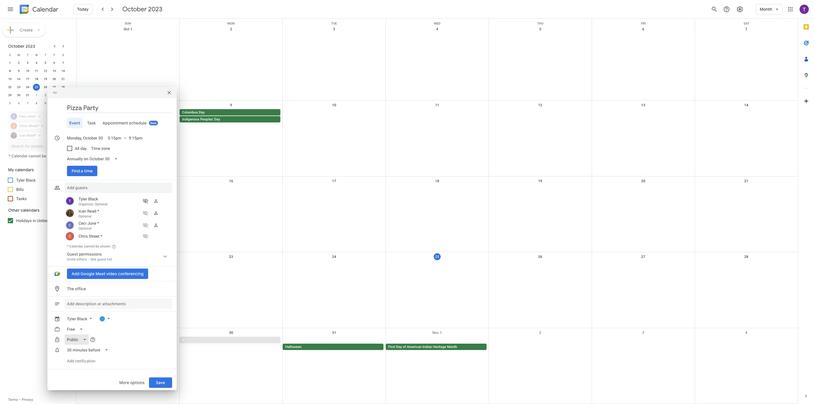 Task type: vqa. For each thing, say whether or not it's contained in the screenshot.
October 2023 9
yes



Task type: locate. For each thing, give the bounding box(es) containing it.
13 element
[[51, 68, 58, 75]]

calendar up "guest"
[[69, 244, 83, 248]]

1 horizontal spatial –
[[124, 136, 127, 140]]

guest
[[67, 252, 78, 257]]

11 inside "element"
[[35, 69, 38, 73]]

june
[[87, 221, 96, 226]]

optional down ceci
[[79, 226, 91, 231]]

2 vertical spatial 5
[[9, 102, 11, 105]]

17 inside grid
[[332, 179, 336, 183]]

calendars up in
[[21, 208, 40, 213]]

shown
[[47, 154, 59, 158], [100, 244, 110, 248]]

31 down 24 "element"
[[26, 94, 29, 97]]

– right the terms link
[[19, 398, 21, 402]]

find a time
[[72, 168, 93, 174]]

1 horizontal spatial tab list
[[799, 19, 814, 388]]

0 horizontal spatial 25
[[35, 86, 38, 89]]

add down the
[[67, 302, 74, 306]]

s left m
[[9, 53, 11, 56]]

24 inside grid
[[332, 255, 336, 259]]

tab list
[[799, 19, 814, 388], [52, 118, 172, 128]]

month inside button
[[447, 345, 457, 349]]

31 inside 31 element
[[26, 94, 29, 97]]

14
[[62, 69, 65, 73], [745, 103, 749, 107]]

shown up the guest at left bottom
[[100, 244, 110, 248]]

calendar element
[[18, 3, 58, 16]]

1 vertical spatial 21
[[745, 179, 749, 183]]

1 vertical spatial optional
[[79, 214, 91, 218]]

0 vertical spatial 20
[[53, 77, 56, 81]]

1 t from the left
[[27, 53, 29, 56]]

8 up the 15 element
[[9, 69, 11, 73]]

1 horizontal spatial 8
[[36, 102, 37, 105]]

optional
[[95, 202, 108, 206], [79, 214, 91, 218], [79, 226, 91, 231]]

calendar inside search field
[[11, 154, 27, 158]]

optional up read
[[95, 202, 108, 206]]

november 9 element
[[42, 100, 49, 107]]

20 inside october 2023 grid
[[53, 77, 56, 81]]

0 horizontal spatial 23
[[17, 86, 20, 89]]

row containing s
[[5, 51, 68, 59]]

0 horizontal spatial 20
[[53, 77, 56, 81]]

day up peoples'
[[199, 110, 205, 114]]

9 up columbus day button
[[230, 103, 232, 107]]

15 inside october 2023 grid
[[8, 77, 12, 81]]

0 vertical spatial add
[[67, 302, 74, 306]]

black up organizer,
[[88, 197, 98, 201]]

8
[[9, 69, 11, 73], [36, 102, 37, 105]]

2 horizontal spatial 6
[[643, 27, 645, 31]]

black down description on the left bottom
[[77, 317, 87, 321]]

0 vertical spatial 17
[[26, 77, 29, 81]]

2023
[[148, 5, 162, 13], [26, 44, 35, 49]]

tyler
[[16, 178, 25, 183], [79, 197, 87, 201], [67, 317, 76, 321]]

1 horizontal spatial 23
[[229, 255, 233, 259]]

optional inside tyler black organizer, optional
[[95, 202, 108, 206]]

november 1 element
[[33, 92, 40, 99]]

30 inside grid
[[229, 331, 233, 335]]

1 horizontal spatial 5
[[45, 61, 46, 64]]

Search for people text field
[[12, 141, 62, 151]]

calendars right my
[[15, 167, 34, 172]]

11 element
[[33, 68, 40, 75]]

14 for sun
[[745, 103, 749, 107]]

october up sun
[[122, 5, 147, 13]]

1 horizontal spatial 19
[[538, 179, 543, 183]]

t left f
[[45, 53, 46, 56]]

13 inside grid
[[642, 103, 646, 107]]

october
[[122, 5, 147, 13], [8, 44, 25, 49]]

31 inside grid
[[332, 331, 336, 335]]

31 for nov 1
[[332, 331, 336, 335]]

show schedule of ican read image
[[141, 209, 150, 218]]

22 element
[[6, 84, 13, 91]]

tyler up organizer,
[[79, 197, 87, 201]]

0 horizontal spatial 6
[[18, 102, 20, 105]]

1
[[130, 27, 132, 31], [9, 61, 11, 64], [36, 94, 37, 97], [440, 331, 442, 335]]

calendar
[[32, 5, 58, 13], [11, 154, 27, 158], [69, 244, 83, 248]]

be down search for people text field
[[42, 154, 46, 158]]

15 element
[[6, 76, 13, 83]]

s right f
[[62, 53, 64, 56]]

16 inside october 2023 grid
[[17, 77, 20, 81]]

of
[[403, 345, 406, 349]]

0 horizontal spatial tyler black
[[16, 178, 36, 183]]

* inside chris street tree item
[[101, 234, 102, 239]]

0 horizontal spatial 12
[[44, 69, 47, 73]]

7 inside grid
[[746, 27, 748, 31]]

– left "end time" text box
[[124, 136, 127, 140]]

1 horizontal spatial 10
[[332, 103, 336, 107]]

0 vertical spatial 28
[[62, 86, 65, 89]]

20 element
[[51, 76, 58, 83]]

add left notification
[[67, 359, 74, 363]]

Start time text field
[[108, 135, 122, 142]]

0 horizontal spatial 14
[[62, 69, 65, 73]]

30 inside october 2023 grid
[[17, 94, 20, 97]]

* right street
[[101, 234, 102, 239]]

1 vertical spatial month
[[447, 345, 457, 349]]

31 up halloween button
[[332, 331, 336, 335]]

10
[[26, 69, 29, 73], [332, 103, 336, 107]]

5
[[539, 27, 542, 31], [45, 61, 46, 64], [9, 102, 11, 105]]

month right the settings menu icon
[[760, 7, 773, 12]]

optional for june
[[79, 226, 91, 231]]

1 vertical spatial 6
[[53, 61, 55, 64]]

27
[[53, 86, 56, 89], [642, 255, 646, 259]]

1 horizontal spatial 15
[[126, 179, 130, 183]]

row
[[77, 19, 798, 25], [77, 25, 798, 100], [5, 51, 68, 59], [5, 59, 68, 67], [5, 67, 68, 75], [5, 75, 68, 83], [5, 83, 68, 91], [5, 91, 68, 99], [5, 99, 68, 107], [77, 100, 798, 176], [77, 176, 798, 252], [77, 252, 798, 328], [77, 328, 798, 404]]

terms – privacy
[[8, 398, 33, 402]]

m
[[18, 53, 20, 56]]

0 horizontal spatial 9
[[18, 69, 20, 73]]

ican read * optional
[[79, 209, 99, 218]]

0 horizontal spatial s
[[9, 53, 11, 56]]

25
[[35, 86, 38, 89], [435, 255, 439, 259]]

permissions
[[79, 252, 102, 257]]

25 cell
[[32, 83, 41, 91]]

* up my
[[9, 154, 10, 158]]

13 inside october 2023 grid
[[53, 69, 56, 73]]

–
[[124, 136, 127, 140], [19, 398, 21, 402]]

0 vertical spatial 11
[[35, 69, 38, 73]]

2 add from the top
[[67, 359, 74, 363]]

create button
[[2, 23, 45, 37]]

row containing sun
[[77, 19, 798, 25]]

11 for october 2023
[[35, 69, 38, 73]]

7
[[746, 27, 748, 31], [62, 61, 64, 64], [27, 102, 28, 105]]

0 vertical spatial be
[[42, 154, 46, 158]]

12 for october 2023
[[44, 69, 47, 73]]

5 down 29 element
[[9, 102, 11, 105]]

1 horizontal spatial 30
[[229, 331, 233, 335]]

1 horizontal spatial black
[[77, 317, 87, 321]]

shown down search for people text field
[[47, 154, 59, 158]]

1 inside november 1 element
[[36, 94, 37, 97]]

ceci
[[79, 221, 86, 226]]

be inside * calendar cannot be shown search field
[[42, 154, 46, 158]]

13 for sun
[[642, 103, 646, 107]]

10 for october 2023
[[26, 69, 29, 73]]

26
[[44, 86, 47, 89], [538, 255, 543, 259]]

0 vertical spatial october 2023
[[122, 5, 162, 13]]

tyler up bills
[[16, 178, 25, 183]]

row containing 30
[[77, 328, 798, 404]]

15 up tyler black, organizer, optional tree item
[[126, 179, 130, 183]]

black
[[26, 178, 36, 183], [88, 197, 98, 201], [77, 317, 87, 321]]

cannot up permissions
[[84, 244, 95, 248]]

1 vertical spatial 5
[[45, 61, 46, 64]]

new
[[151, 121, 157, 125]]

10 inside grid
[[332, 103, 336, 107]]

0 horizontal spatial 10
[[26, 69, 29, 73]]

2 horizontal spatial 5
[[539, 27, 542, 31]]

0 horizontal spatial 21
[[62, 77, 65, 81]]

8 down november 1 element
[[36, 102, 37, 105]]

16 inside grid
[[229, 179, 233, 183]]

0 horizontal spatial calendar
[[11, 154, 27, 158]]

2 vertical spatial 6
[[18, 102, 20, 105]]

add inside button
[[67, 359, 74, 363]]

11
[[35, 69, 38, 73], [435, 103, 439, 107]]

columbus day button
[[180, 109, 280, 116]]

0 vertical spatial black
[[26, 178, 36, 183]]

grid
[[76, 19, 798, 404]]

23
[[17, 86, 20, 89], [229, 255, 233, 259]]

7 up 14 element
[[62, 61, 64, 64]]

6 inside grid
[[643, 27, 645, 31]]

chris
[[79, 234, 88, 239]]

2 vertical spatial optional
[[79, 226, 91, 231]]

1 vertical spatial 16
[[229, 179, 233, 183]]

1 vertical spatial 19
[[538, 179, 543, 183]]

add description or attachments
[[67, 302, 126, 306]]

november 2 element
[[42, 92, 49, 99]]

t
[[27, 53, 29, 56], [45, 53, 46, 56]]

tyler black organizer, optional
[[79, 197, 108, 206]]

* inside ceci june * optional
[[97, 221, 99, 226]]

tyler inside tyler black organizer, optional
[[79, 197, 87, 201]]

Guests text field
[[67, 183, 170, 193]]

30 for 1
[[17, 94, 20, 97]]

states
[[50, 218, 61, 223]]

6 for oct 1
[[643, 27, 645, 31]]

new element
[[149, 121, 158, 125]]

9
[[18, 69, 20, 73], [45, 102, 46, 105], [230, 103, 232, 107]]

0 horizontal spatial 18
[[35, 77, 38, 81]]

find
[[72, 168, 80, 174]]

1 horizontal spatial 13
[[642, 103, 646, 107]]

0 vertical spatial 13
[[53, 69, 56, 73]]

28
[[62, 86, 65, 89], [745, 255, 749, 259]]

october 2023 up m
[[8, 44, 35, 49]]

tyler black up bills
[[16, 178, 36, 183]]

7 for oct 1
[[746, 27, 748, 31]]

day right peoples'
[[214, 117, 220, 121]]

add for add notification
[[67, 359, 74, 363]]

1 vertical spatial 11
[[435, 103, 439, 107]]

* right read
[[97, 209, 99, 213]]

2 horizontal spatial tyler
[[79, 197, 87, 201]]

1 vertical spatial 30
[[229, 331, 233, 335]]

* right june
[[97, 221, 99, 226]]

add
[[67, 302, 74, 306], [67, 359, 74, 363]]

black inside my calendars list
[[26, 178, 36, 183]]

0 horizontal spatial tyler
[[16, 178, 25, 183]]

1 vertical spatial 23
[[229, 255, 233, 259]]

0 horizontal spatial * calendar cannot be shown
[[9, 154, 59, 158]]

12 for sun
[[538, 103, 543, 107]]

31 for 1
[[26, 94, 29, 97]]

1 horizontal spatial october 2023
[[122, 5, 162, 13]]

6 down 30 element
[[18, 102, 20, 105]]

2 horizontal spatial 7
[[746, 27, 748, 31]]

9 inside grid
[[230, 103, 232, 107]]

tyler down description on the left bottom
[[67, 317, 76, 321]]

chris street tree item
[[65, 232, 172, 241]]

20
[[53, 77, 56, 81], [642, 179, 646, 183]]

1 horizontal spatial 31
[[332, 331, 336, 335]]

23 element
[[15, 84, 22, 91]]

cannot
[[28, 154, 41, 158], [84, 244, 95, 248]]

14 inside row group
[[62, 69, 65, 73]]

18 inside row group
[[35, 77, 38, 81]]

day inside button
[[396, 345, 402, 349]]

1 vertical spatial 25
[[435, 255, 439, 259]]

Add title text field
[[67, 104, 172, 112]]

add notification button
[[65, 354, 98, 368]]

day left of
[[396, 345, 402, 349]]

1 add from the top
[[67, 302, 74, 306]]

2 vertical spatial black
[[77, 317, 87, 321]]

tyler black down description on the left bottom
[[67, 317, 87, 321]]

26 element
[[42, 84, 49, 91]]

27 inside grid
[[642, 255, 646, 259]]

* for ican read * optional
[[97, 209, 99, 213]]

* inside ican read * optional
[[97, 209, 99, 213]]

1 vertical spatial calendar
[[11, 154, 27, 158]]

optional down "ican" on the left of page
[[79, 214, 91, 218]]

november 4 element
[[60, 92, 67, 99]]

0 vertical spatial cannot
[[28, 154, 41, 158]]

0 horizontal spatial t
[[27, 53, 29, 56]]

0 horizontal spatial 24
[[26, 86, 29, 89]]

5 down the thu
[[539, 27, 542, 31]]

my calendars list
[[1, 176, 72, 203]]

1 vertical spatial 14
[[745, 103, 749, 107]]

calendars
[[15, 167, 34, 172], [21, 208, 40, 213]]

october 2023 grid
[[5, 51, 68, 107]]

21 element
[[60, 76, 67, 83]]

13
[[53, 69, 56, 73], [642, 103, 646, 107]]

None field
[[65, 154, 122, 164], [65, 324, 88, 335], [65, 335, 91, 345], [65, 345, 113, 355], [65, 154, 122, 164], [65, 324, 88, 335], [65, 335, 91, 345], [65, 345, 113, 355]]

* for chris street *
[[101, 234, 102, 239]]

1 horizontal spatial 17
[[332, 179, 336, 183]]

oct
[[124, 27, 129, 31]]

ican read, optional tree item
[[65, 207, 172, 220]]

0 vertical spatial shown
[[47, 154, 59, 158]]

read
[[87, 209, 96, 213]]

wed
[[434, 22, 441, 25]]

31
[[26, 94, 29, 97], [332, 331, 336, 335]]

14 for october 2023
[[62, 69, 65, 73]]

1 vertical spatial tyler black
[[67, 317, 87, 321]]

2 s from the left
[[62, 53, 64, 56]]

Start date text field
[[67, 135, 103, 142]]

* calendar cannot be shown down search for people text field
[[9, 154, 59, 158]]

29
[[8, 94, 12, 97]]

5 inside grid
[[539, 27, 542, 31]]

0 horizontal spatial 31
[[26, 94, 29, 97]]

1 horizontal spatial be
[[95, 244, 99, 248]]

* Calendar cannot be shown search field
[[0, 109, 72, 158]]

calendar up the create
[[32, 5, 58, 13]]

0 horizontal spatial shown
[[47, 154, 59, 158]]

5 up 12 element
[[45, 61, 46, 64]]

holidays in united states
[[16, 218, 61, 223]]

1 vertical spatial cannot
[[84, 244, 95, 248]]

day
[[80, 146, 87, 151]]

* up "guest"
[[67, 244, 69, 248]]

list
[[107, 257, 112, 261]]

day for columbus
[[199, 110, 205, 114]]

1 s from the left
[[9, 53, 11, 56]]

0 horizontal spatial 27
[[53, 86, 56, 89]]

t left the w
[[27, 53, 29, 56]]

25 inside "cell"
[[35, 86, 38, 89]]

0 horizontal spatial 19
[[44, 77, 47, 81]]

10 inside 'element'
[[26, 69, 29, 73]]

calendars for other calendars
[[21, 208, 40, 213]]

october up m
[[8, 44, 25, 49]]

19
[[44, 77, 47, 81], [538, 179, 543, 183]]

0 vertical spatial 5
[[539, 27, 542, 31]]

15
[[8, 77, 12, 81], [126, 179, 130, 183]]

0 horizontal spatial 17
[[26, 77, 29, 81]]

* for ceci june * optional
[[97, 221, 99, 226]]

0 vertical spatial * calendar cannot be shown
[[9, 154, 59, 158]]

1 horizontal spatial 27
[[642, 255, 646, 259]]

see guest list
[[90, 257, 112, 261]]

tyler black inside my calendars list
[[16, 178, 36, 183]]

optional for read
[[79, 214, 91, 218]]

be up permissions
[[95, 244, 99, 248]]

black down my calendars dropdown button
[[26, 178, 36, 183]]

0 vertical spatial 6
[[643, 27, 645, 31]]

1 horizontal spatial 25
[[435, 255, 439, 259]]

7 down sat
[[746, 27, 748, 31]]

9 up 16 element
[[18, 69, 20, 73]]

* calendar cannot be shown inside search field
[[9, 154, 59, 158]]

1 down 25, today element
[[36, 94, 37, 97]]

time zone
[[91, 146, 110, 151]]

6 down fri
[[643, 27, 645, 31]]

day for first
[[396, 345, 402, 349]]

0 vertical spatial day
[[199, 110, 205, 114]]

16 element
[[15, 76, 22, 83]]

cannot inside search field
[[28, 154, 41, 158]]

to element
[[124, 136, 127, 140]]

october 2023
[[122, 5, 162, 13], [8, 44, 35, 49]]

october 2023 up sun
[[122, 5, 162, 13]]

0 vertical spatial 27
[[53, 86, 56, 89]]

bills
[[16, 187, 24, 192]]

appointment schedule
[[103, 120, 147, 126]]

today
[[77, 7, 89, 12]]

0 horizontal spatial 13
[[53, 69, 56, 73]]

19 inside october 2023 grid
[[44, 77, 47, 81]]

1 horizontal spatial cannot
[[84, 244, 95, 248]]

month right heritage on the bottom right of page
[[447, 345, 457, 349]]

11 inside grid
[[435, 103, 439, 107]]

1 vertical spatial –
[[19, 398, 21, 402]]

* calendar cannot be shown up permissions
[[67, 244, 110, 248]]

1 vertical spatial 17
[[332, 179, 336, 183]]

row containing 9
[[77, 100, 798, 176]]

15 up 22
[[8, 77, 12, 81]]

1 right 'oct'
[[130, 27, 132, 31]]

1 horizontal spatial 26
[[538, 255, 543, 259]]

first day of american indian heritage month button
[[386, 344, 487, 350]]

14 inside grid
[[745, 103, 749, 107]]

26 inside grid
[[538, 255, 543, 259]]

7 down 31 element at the top
[[27, 102, 28, 105]]

november 3 element
[[51, 92, 58, 99]]

cannot down search for people text field
[[28, 154, 41, 158]]

optional inside ceci june * optional
[[79, 226, 91, 231]]

1 vertical spatial 18
[[435, 179, 439, 183]]

0 vertical spatial tyler black
[[16, 178, 36, 183]]

* inside search field
[[9, 154, 10, 158]]

30 element
[[15, 92, 22, 99]]

1 horizontal spatial 12
[[538, 103, 543, 107]]

cell
[[50, 99, 59, 107], [59, 99, 68, 107], [77, 109, 180, 123], [180, 109, 283, 123], [283, 109, 386, 123], [489, 109, 592, 123], [592, 109, 695, 123], [695, 109, 798, 123], [77, 337, 180, 351], [489, 337, 592, 351], [592, 337, 695, 351], [695, 337, 798, 351]]

row group
[[5, 59, 68, 107]]

6 down f
[[53, 61, 55, 64]]

9 down november 2 element
[[45, 102, 46, 105]]

row containing 5
[[5, 99, 68, 107]]

add for add description or attachments
[[67, 302, 74, 306]]

optional inside ican read * optional
[[79, 214, 91, 218]]

0 vertical spatial 25
[[35, 86, 38, 89]]

0 horizontal spatial 15
[[8, 77, 12, 81]]

1 vertical spatial 10
[[332, 103, 336, 107]]

0 vertical spatial 31
[[26, 94, 29, 97]]

1 horizontal spatial tyler
[[67, 317, 76, 321]]

1 horizontal spatial 14
[[745, 103, 749, 107]]

settings menu image
[[737, 6, 744, 13]]

12 inside 12 element
[[44, 69, 47, 73]]

indigenous peoples' day button
[[180, 116, 280, 122]]

0 horizontal spatial 5
[[9, 102, 11, 105]]

calendar up my calendars
[[11, 154, 27, 158]]

1 horizontal spatial month
[[760, 7, 773, 12]]

1 horizontal spatial october
[[122, 5, 147, 13]]



Task type: describe. For each thing, give the bounding box(es) containing it.
guests invited to this event. tree
[[65, 195, 172, 241]]

time zone button
[[89, 143, 112, 154]]

row containing 22
[[5, 83, 68, 91]]

0 horizontal spatial october 2023
[[8, 44, 35, 49]]

my calendars
[[8, 167, 34, 172]]

other calendars button
[[1, 206, 72, 215]]

28 inside october 2023 grid
[[62, 86, 65, 89]]

6 for 1
[[53, 61, 55, 64]]

thu
[[537, 22, 544, 25]]

indian
[[423, 345, 432, 349]]

november 7 element
[[24, 100, 31, 107]]

appointment
[[103, 120, 128, 126]]

find a time button
[[67, 164, 97, 178]]

0 horizontal spatial 8
[[9, 69, 11, 73]]

privacy link
[[22, 398, 33, 402]]

27 inside 27 element
[[53, 86, 56, 89]]

sat
[[744, 22, 750, 25]]

f
[[53, 53, 55, 56]]

2 t from the left
[[45, 53, 46, 56]]

in
[[33, 218, 36, 223]]

0 vertical spatial october
[[122, 5, 147, 13]]

15 inside grid
[[126, 179, 130, 183]]

29 element
[[6, 92, 13, 99]]

first day of american indian heritage month
[[388, 345, 457, 349]]

11 for sun
[[435, 103, 439, 107]]

ican
[[79, 209, 86, 213]]

row containing oct 1
[[77, 25, 798, 100]]

14 element
[[60, 68, 67, 75]]

halloween button
[[283, 344, 384, 350]]

24 element
[[24, 84, 31, 91]]

ceci june * optional
[[79, 221, 99, 231]]

my
[[8, 167, 14, 172]]

calendars for my calendars
[[15, 167, 34, 172]]

or
[[97, 302, 101, 306]]

6 inside november 6 element
[[18, 102, 20, 105]]

row group containing 1
[[5, 59, 68, 107]]

organizer,
[[79, 202, 94, 206]]

all
[[75, 146, 79, 151]]

1 horizontal spatial shown
[[100, 244, 110, 248]]

black inside tyler black organizer, optional
[[88, 197, 98, 201]]

30 for nov 1
[[229, 331, 233, 335]]

cell containing columbus day
[[180, 109, 283, 123]]

attachments
[[102, 302, 126, 306]]

zone
[[101, 146, 110, 151]]

grid containing oct 1
[[76, 19, 798, 404]]

9 for october 2023
[[18, 69, 20, 73]]

united
[[37, 218, 49, 223]]

row containing 1
[[5, 59, 68, 67]]

fri
[[641, 22, 646, 25]]

today button
[[73, 2, 92, 16]]

1 vertical spatial be
[[95, 244, 99, 248]]

calendar heading
[[31, 5, 58, 13]]

0 vertical spatial calendar
[[32, 5, 58, 13]]

event button
[[67, 118, 83, 128]]

0 vertical spatial 2023
[[148, 5, 162, 13]]

0 horizontal spatial –
[[19, 398, 21, 402]]

17 element
[[24, 76, 31, 83]]

guest
[[97, 257, 106, 261]]

21 inside october 2023 grid
[[62, 77, 65, 81]]

guest permissions
[[67, 252, 102, 257]]

see
[[90, 257, 96, 261]]

columbus
[[182, 110, 198, 114]]

1 horizontal spatial tyler black
[[67, 317, 87, 321]]

28 element
[[60, 84, 67, 91]]

terms
[[8, 398, 18, 402]]

31 element
[[24, 92, 31, 99]]

tab list containing event
[[52, 118, 172, 128]]

chris street *
[[79, 234, 102, 239]]

18 inside grid
[[435, 179, 439, 183]]

notification
[[75, 359, 95, 363]]

month button
[[756, 2, 783, 16]]

1 right the nov
[[440, 331, 442, 335]]

add notification
[[67, 359, 95, 363]]

tasks
[[16, 196, 27, 201]]

0 horizontal spatial october
[[8, 44, 25, 49]]

1 vertical spatial * calendar cannot be shown
[[67, 244, 110, 248]]

12 element
[[42, 68, 49, 75]]

my calendars button
[[1, 165, 72, 174]]

privacy
[[22, 398, 33, 402]]

the
[[67, 287, 74, 291]]

18 element
[[33, 76, 40, 83]]

show schedule of chris street image
[[141, 232, 150, 241]]

0 vertical spatial 23
[[17, 86, 20, 89]]

invite others
[[67, 257, 87, 261]]

13 for october 2023
[[53, 69, 56, 73]]

others
[[77, 257, 87, 261]]

heritage
[[433, 345, 446, 349]]

0 horizontal spatial 2023
[[26, 44, 35, 49]]

tyler inside my calendars list
[[16, 178, 25, 183]]

1 up the 15 element
[[9, 61, 11, 64]]

holidays
[[16, 218, 32, 223]]

10 element
[[24, 68, 31, 75]]

peoples'
[[200, 117, 213, 121]]

1 vertical spatial day
[[214, 117, 220, 121]]

nov
[[433, 331, 439, 335]]

17 inside october 2023 grid
[[26, 77, 29, 81]]

9 for sun
[[230, 103, 232, 107]]

street
[[89, 234, 100, 239]]

28 inside grid
[[745, 255, 749, 259]]

row containing 8
[[5, 67, 68, 75]]

indigenous
[[182, 117, 199, 121]]

schedule
[[129, 120, 147, 126]]

sun
[[125, 22, 131, 25]]

7 for 1
[[62, 61, 64, 64]]

other calendars
[[8, 208, 40, 213]]

19 element
[[42, 76, 49, 83]]

terms link
[[8, 398, 18, 402]]

2 vertical spatial tyler
[[67, 317, 76, 321]]

a
[[81, 168, 83, 174]]

27 element
[[51, 84, 58, 91]]

nov 1
[[433, 331, 442, 335]]

november 5 element
[[6, 100, 13, 107]]

halloween
[[285, 345, 302, 349]]

office
[[75, 287, 86, 291]]

november 8 element
[[33, 100, 40, 107]]

oct 1
[[124, 27, 132, 31]]

optional for black
[[95, 202, 108, 206]]

create
[[20, 27, 33, 33]]

other
[[8, 208, 20, 213]]

time
[[84, 168, 93, 174]]

american
[[407, 345, 422, 349]]

november 6 element
[[15, 100, 22, 107]]

25, today element
[[33, 84, 40, 91]]

2 vertical spatial calendar
[[69, 244, 83, 248]]

task
[[87, 120, 96, 126]]

1 horizontal spatial 9
[[45, 102, 46, 105]]

the office button
[[65, 284, 172, 294]]

columbus day indigenous peoples' day
[[182, 110, 220, 121]]

2 vertical spatial 7
[[27, 102, 28, 105]]

main drawer image
[[7, 6, 14, 13]]

invite
[[67, 257, 76, 261]]

24 inside "element"
[[26, 86, 29, 89]]

row containing 29
[[5, 91, 68, 99]]

all day
[[75, 146, 87, 151]]

tyler black, organizer, optional tree item
[[65, 195, 172, 207]]

ceci june, optional tree item
[[65, 220, 172, 232]]

w
[[35, 53, 38, 56]]

row containing 23
[[77, 252, 798, 328]]

End time text field
[[129, 135, 143, 142]]

26 inside october 2023 grid
[[44, 86, 47, 89]]

10 for sun
[[332, 103, 336, 107]]

21 inside grid
[[745, 179, 749, 183]]

5 for oct 1
[[539, 27, 542, 31]]

task button
[[85, 118, 98, 128]]

show schedule of ceci june image
[[141, 221, 150, 230]]

description
[[76, 302, 96, 306]]

time
[[91, 146, 101, 151]]

the office
[[67, 287, 86, 291]]

19 inside grid
[[538, 179, 543, 183]]

month inside popup button
[[760, 7, 773, 12]]

shown inside * calendar cannot be shown search field
[[47, 154, 59, 158]]

tue
[[331, 22, 337, 25]]

mon
[[227, 22, 235, 25]]

1 horizontal spatial 20
[[642, 179, 646, 183]]

event
[[69, 120, 80, 126]]

0 vertical spatial –
[[124, 136, 127, 140]]

5 for 1
[[45, 61, 46, 64]]

first
[[388, 345, 395, 349]]



